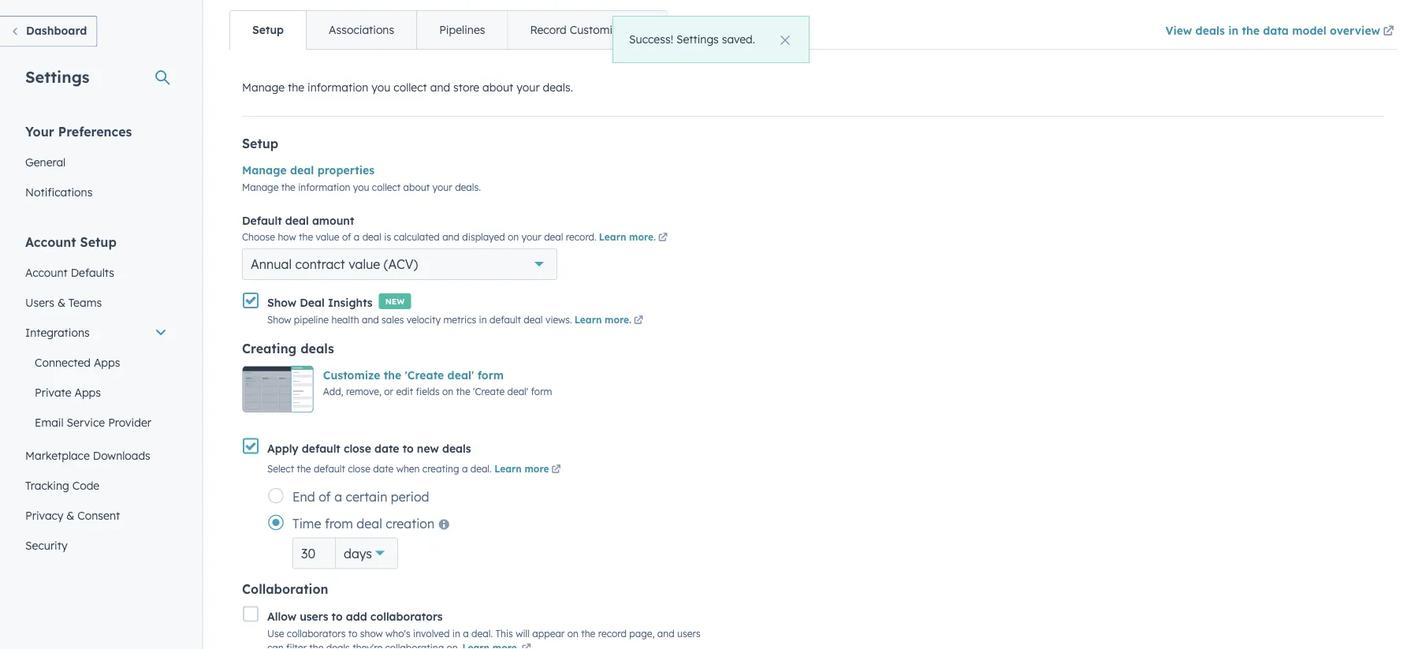 Task type: describe. For each thing, give the bounding box(es) containing it.
notifications
[[25, 185, 93, 199]]

0 horizontal spatial deal'
[[448, 368, 474, 382]]

success! settings saved. alert
[[613, 16, 810, 63]]

0 horizontal spatial value
[[316, 231, 340, 243]]

the down setup link
[[288, 81, 305, 95]]

connected apps link
[[16, 347, 177, 377]]

tracking
[[25, 478, 69, 492]]

service
[[67, 415, 105, 429]]

1 horizontal spatial on
[[508, 231, 519, 243]]

learn more. for show pipeline health and sales velocity metrics in default deal views.
[[575, 314, 632, 326]]

your
[[25, 123, 54, 139]]

0 vertical spatial you
[[372, 81, 391, 95]]

certain
[[346, 489, 388, 505]]

a down amount
[[354, 231, 360, 243]]

can
[[267, 642, 284, 649]]

the right select
[[297, 463, 311, 475]]

0 vertical spatial to
[[403, 442, 414, 456]]

2 horizontal spatial in
[[1229, 24, 1239, 37]]

general
[[25, 155, 66, 169]]

users & teams
[[25, 295, 102, 309]]

private
[[35, 385, 71, 399]]

close image
[[781, 35, 790, 45]]

2 vertical spatial default
[[314, 463, 345, 475]]

fields
[[416, 386, 440, 398]]

annual contract value (acv) button
[[242, 249, 558, 280]]

annual
[[251, 257, 292, 272]]

or
[[384, 386, 394, 398]]

3 manage from the top
[[242, 181, 279, 193]]

when
[[396, 463, 420, 475]]

saved.
[[722, 32, 756, 46]]

account for account defaults
[[25, 265, 68, 279]]

teams
[[68, 295, 102, 309]]

privacy
[[25, 508, 63, 522]]

record
[[530, 23, 567, 37]]

deals down the pipeline
[[301, 341, 334, 357]]

1 horizontal spatial collaborators
[[371, 610, 443, 624]]

private apps link
[[16, 377, 177, 407]]

connected apps
[[35, 355, 120, 369]]

learn for choose how the value of a deal is calculated and displayed on your deal record.
[[599, 231, 627, 243]]

annual contract value (acv)
[[251, 257, 418, 272]]

deals inside use collaborators to show who's involved in a deal. this will appear on the record page, and users can filter the deals they're collaborating on.
[[326, 642, 350, 649]]

general link
[[16, 147, 177, 177]]

provider
[[108, 415, 151, 429]]

associations link
[[306, 11, 417, 49]]

defaults
[[71, 265, 114, 279]]

you inside "manage deal properties manage the information you collect about your deals."
[[353, 181, 370, 193]]

the right filter
[[309, 642, 324, 649]]

will
[[516, 628, 530, 640]]

link opens in a new window image inside learn more link
[[552, 465, 561, 475]]

manage the information you collect and store about your deals.
[[242, 81, 573, 95]]

deal left record.
[[544, 231, 563, 243]]

deal left views.
[[524, 314, 543, 326]]

your inside "manage deal properties manage the information you collect about your deals."
[[433, 181, 453, 193]]

setup link
[[230, 11, 306, 49]]

creation
[[386, 516, 435, 532]]

account defaults
[[25, 265, 114, 279]]

record customization link
[[507, 11, 667, 49]]

involved
[[413, 628, 450, 640]]

1 horizontal spatial form
[[531, 386, 553, 398]]

deal
[[300, 296, 325, 310]]

users & teams link
[[16, 287, 177, 317]]

0 vertical spatial about
[[483, 81, 514, 95]]

the left record
[[581, 628, 596, 640]]

privacy & consent link
[[16, 500, 177, 530]]

1 vertical spatial date
[[373, 463, 394, 475]]

learn for show pipeline health and sales velocity metrics in default deal views.
[[575, 314, 602, 326]]

notifications link
[[16, 177, 177, 207]]

the left data
[[1243, 24, 1260, 37]]

allow
[[267, 610, 297, 624]]

1 vertical spatial settings
[[25, 67, 90, 86]]

users inside use collaborators to show who's involved in a deal. this will appear on the record page, and users can filter the deals they're collaborating on.
[[677, 628, 701, 640]]

page,
[[630, 628, 655, 640]]

success! settings saved.
[[629, 32, 756, 46]]

preferences
[[58, 123, 132, 139]]

security link
[[16, 530, 177, 560]]

collaborators inside use collaborators to show who's involved in a deal. this will appear on the record page, and users can filter the deals they're collaborating on.
[[287, 628, 346, 640]]

pipeline
[[294, 314, 329, 326]]

view deals in the data model overview
[[1166, 24, 1381, 37]]

record
[[598, 628, 627, 640]]

a inside use collaborators to show who's involved in a deal. this will appear on the record page, and users can filter the deals they're collaborating on.
[[463, 628, 469, 640]]

success!
[[629, 32, 674, 46]]

downloads
[[93, 448, 150, 462]]

deals. inside "manage deal properties manage the information you collect about your deals."
[[455, 181, 481, 193]]

select the default close date when creating a deal.
[[267, 463, 495, 475]]

the up the or
[[384, 368, 402, 382]]

show for show pipeline health and sales velocity metrics in default deal views.
[[267, 314, 291, 326]]

deal left is
[[363, 231, 382, 243]]

time
[[293, 516, 321, 532]]

show pipeline health and sales velocity metrics in default deal views.
[[267, 314, 572, 326]]

account defaults link
[[16, 258, 177, 287]]

who's
[[386, 628, 411, 640]]

email
[[35, 415, 64, 429]]

1 horizontal spatial 'create
[[473, 386, 505, 398]]

store
[[454, 81, 480, 95]]

time from deal creation
[[293, 516, 435, 532]]

end
[[293, 489, 315, 505]]

code
[[72, 478, 100, 492]]

marketplace downloads
[[25, 448, 150, 462]]

setup inside account setup "element"
[[80, 234, 117, 250]]

tracking code link
[[16, 470, 177, 500]]

integrations
[[25, 325, 90, 339]]

calculated
[[394, 231, 440, 243]]

default deal amount
[[242, 214, 354, 227]]

manage deal properties manage the information you collect about your deals.
[[242, 164, 481, 193]]

learn more link
[[495, 463, 563, 477]]

0 vertical spatial default
[[490, 314, 521, 326]]

days button
[[335, 538, 398, 569]]

is
[[384, 231, 391, 243]]

1 vertical spatial close
[[348, 463, 371, 475]]

this
[[496, 628, 513, 640]]

associations
[[329, 23, 394, 37]]

privacy & consent
[[25, 508, 120, 522]]

insights
[[328, 296, 373, 310]]

0 vertical spatial your
[[517, 81, 540, 95]]

customize the 'create deal' form link
[[323, 368, 504, 382]]

1 vertical spatial in
[[479, 314, 487, 326]]

new
[[417, 442, 439, 456]]

deals up creating
[[442, 442, 471, 456]]

pipelines link
[[417, 11, 507, 49]]

deal down certain
[[357, 516, 382, 532]]

deal up how
[[285, 214, 309, 227]]

customize the 'create deal' form add, remove, or edit fields on the 'create deal' form
[[323, 368, 553, 398]]

and inside use collaborators to show who's involved in a deal. this will appear on the record page, and users can filter the deals they're collaborating on.
[[658, 628, 675, 640]]

0 vertical spatial date
[[375, 442, 399, 456]]



Task type: vqa. For each thing, say whether or not it's contained in the screenshot.
query param
no



Task type: locate. For each thing, give the bounding box(es) containing it.
1 vertical spatial setup
[[242, 136, 279, 152]]

overview
[[1330, 24, 1381, 37]]

on right appear
[[568, 628, 579, 640]]

None text field
[[293, 538, 336, 569]]

a right involved
[[463, 628, 469, 640]]

0 vertical spatial close
[[344, 442, 371, 456]]

1 vertical spatial deals.
[[455, 181, 481, 193]]

apps for connected apps
[[94, 355, 120, 369]]

navigation
[[230, 11, 668, 50]]

view deals in the data model overview link
[[1166, 13, 1398, 49]]

deal' up learn more
[[507, 386, 529, 398]]

1 vertical spatial learn more. link
[[575, 314, 646, 328]]

1 horizontal spatial users
[[677, 628, 701, 640]]

1 vertical spatial learn
[[575, 314, 602, 326]]

1 vertical spatial form
[[531, 386, 553, 398]]

navigation containing setup
[[230, 11, 668, 50]]

1 horizontal spatial to
[[348, 628, 358, 640]]

value inside popup button
[[349, 257, 380, 272]]

of right end
[[319, 489, 331, 505]]

show up creating deals
[[267, 314, 291, 326]]

default right metrics
[[490, 314, 521, 326]]

to for show
[[348, 628, 358, 640]]

1 horizontal spatial deal'
[[507, 386, 529, 398]]

apps
[[94, 355, 120, 369], [75, 385, 101, 399]]

deals right view
[[1196, 24, 1226, 37]]

1 vertical spatial on
[[442, 386, 454, 398]]

more. for show pipeline health and sales velocity metrics in default deal views.
[[605, 314, 632, 326]]

2 vertical spatial manage
[[242, 181, 279, 193]]

(acv)
[[384, 257, 418, 272]]

manage for manage the information you collect and store about your deals.
[[242, 81, 285, 95]]

information inside "manage deal properties manage the information you collect about your deals."
[[298, 181, 350, 193]]

about right store
[[483, 81, 514, 95]]

a
[[354, 231, 360, 243], [462, 463, 468, 475], [335, 489, 342, 505], [463, 628, 469, 640]]

0 vertical spatial 'create
[[405, 368, 444, 382]]

more. right views.
[[605, 314, 632, 326]]

apps down integrations button
[[94, 355, 120, 369]]

deals
[[1196, 24, 1226, 37], [301, 341, 334, 357], [442, 442, 471, 456], [326, 642, 350, 649]]

2 horizontal spatial to
[[403, 442, 414, 456]]

1 horizontal spatial of
[[342, 231, 351, 243]]

you down properties
[[353, 181, 370, 193]]

2 account from the top
[[25, 265, 68, 279]]

deal inside "manage deal properties manage the information you collect about your deals."
[[290, 164, 314, 177]]

metrics
[[444, 314, 477, 326]]

your down the record
[[517, 81, 540, 95]]

0 vertical spatial show
[[267, 296, 297, 310]]

learn right views.
[[575, 314, 602, 326]]

and left sales
[[362, 314, 379, 326]]

0 vertical spatial manage
[[242, 81, 285, 95]]

1 vertical spatial users
[[677, 628, 701, 640]]

settings inside alert
[[677, 32, 719, 46]]

1 show from the top
[[267, 296, 297, 310]]

value
[[316, 231, 340, 243], [349, 257, 380, 272]]

in right metrics
[[479, 314, 487, 326]]

setup inside setup link
[[252, 23, 284, 37]]

show for show deal insights
[[267, 296, 297, 310]]

your preferences element
[[16, 123, 177, 207]]

private apps
[[35, 385, 101, 399]]

record customization
[[530, 23, 645, 37]]

1 horizontal spatial settings
[[677, 32, 719, 46]]

creating
[[423, 463, 459, 475]]

deals left they're on the left bottom of page
[[326, 642, 350, 649]]

collaboration
[[242, 581, 328, 597]]

close up select the default close date when creating a deal. on the bottom left of the page
[[344, 442, 371, 456]]

deal left properties
[[290, 164, 314, 177]]

1 vertical spatial you
[[353, 181, 370, 193]]

apps up service
[[75, 385, 101, 399]]

your preferences
[[25, 123, 132, 139]]

2 vertical spatial in
[[453, 628, 460, 640]]

date down apply default close date to new deals
[[373, 463, 394, 475]]

0 horizontal spatial users
[[300, 610, 328, 624]]

& right "privacy"
[[66, 508, 74, 522]]

of down amount
[[342, 231, 351, 243]]

record.
[[566, 231, 597, 243]]

remove,
[[346, 386, 382, 398]]

customize
[[323, 368, 381, 382]]

on right "displayed"
[[508, 231, 519, 243]]

collect left store
[[394, 81, 427, 95]]

0 vertical spatial on
[[508, 231, 519, 243]]

marketplace
[[25, 448, 90, 462]]

0 horizontal spatial to
[[332, 610, 343, 624]]

on inside use collaborators to show who's involved in a deal. this will appear on the record page, and users can filter the deals they're collaborating on.
[[568, 628, 579, 640]]

1 vertical spatial show
[[267, 314, 291, 326]]

1 horizontal spatial in
[[479, 314, 487, 326]]

learn
[[599, 231, 627, 243], [575, 314, 602, 326], [495, 463, 522, 475]]

learn more. right views.
[[575, 314, 632, 326]]

apply
[[267, 442, 299, 456]]

to inside use collaborators to show who's involved in a deal. this will appear on the record page, and users can filter the deals they're collaborating on.
[[348, 628, 358, 640]]

0 vertical spatial of
[[342, 231, 351, 243]]

'create right fields
[[473, 386, 505, 398]]

more. right record.
[[629, 231, 656, 243]]

'create
[[405, 368, 444, 382], [473, 386, 505, 398]]

1 vertical spatial account
[[25, 265, 68, 279]]

users right page,
[[677, 628, 701, 640]]

&
[[57, 295, 65, 309], [66, 508, 74, 522]]

0 vertical spatial &
[[57, 295, 65, 309]]

0 vertical spatial deal.
[[471, 463, 492, 475]]

1 vertical spatial deal'
[[507, 386, 529, 398]]

2 show from the top
[[267, 314, 291, 326]]

collaborators up filter
[[287, 628, 346, 640]]

about up calculated in the left of the page
[[403, 181, 430, 193]]

0 horizontal spatial settings
[[25, 67, 90, 86]]

in up "on."
[[453, 628, 460, 640]]

information down associations link
[[308, 81, 369, 95]]

deal. for allow users to add collaborators
[[472, 628, 493, 640]]

1 vertical spatial &
[[66, 508, 74, 522]]

0 horizontal spatial collaborators
[[287, 628, 346, 640]]

more. for choose how the value of a deal is calculated and displayed on your deal record.
[[629, 231, 656, 243]]

1 horizontal spatial deals.
[[543, 81, 573, 95]]

2 horizontal spatial on
[[568, 628, 579, 640]]

deal
[[290, 164, 314, 177], [285, 214, 309, 227], [363, 231, 382, 243], [544, 231, 563, 243], [524, 314, 543, 326], [357, 516, 382, 532]]

your right "displayed"
[[522, 231, 542, 243]]

apps for private apps
[[75, 385, 101, 399]]

to down the allow users to add collaborators
[[348, 628, 358, 640]]

1 vertical spatial apps
[[75, 385, 101, 399]]

0 vertical spatial form
[[478, 368, 504, 382]]

about
[[483, 81, 514, 95], [403, 181, 430, 193]]

deal. for apply default close date to new deals
[[471, 463, 492, 475]]

1 vertical spatial to
[[332, 610, 343, 624]]

of
[[342, 231, 351, 243], [319, 489, 331, 505]]

add,
[[323, 386, 344, 398]]

deal. left this
[[472, 628, 493, 640]]

deal. right creating
[[471, 463, 492, 475]]

value down amount
[[316, 231, 340, 243]]

0 horizontal spatial deals.
[[455, 181, 481, 193]]

0 vertical spatial setup
[[252, 23, 284, 37]]

more.
[[629, 231, 656, 243], [605, 314, 632, 326]]

you down associations link
[[372, 81, 391, 95]]

0 horizontal spatial &
[[57, 295, 65, 309]]

account up account defaults
[[25, 234, 76, 250]]

creating
[[242, 341, 297, 357]]

a up from
[[335, 489, 342, 505]]

0 vertical spatial apps
[[94, 355, 120, 369]]

views.
[[546, 314, 572, 326]]

2 vertical spatial on
[[568, 628, 579, 640]]

integrations button
[[16, 317, 177, 347]]

1 manage from the top
[[242, 81, 285, 95]]

select
[[267, 463, 294, 475]]

learn more. link for choose how the value of a deal is calculated and displayed on your deal record.
[[599, 231, 670, 246]]

0 vertical spatial users
[[300, 610, 328, 624]]

0 vertical spatial in
[[1229, 24, 1239, 37]]

more
[[525, 463, 549, 475]]

default up end
[[314, 463, 345, 475]]

deal'
[[448, 368, 474, 382], [507, 386, 529, 398]]

0 horizontal spatial on
[[442, 386, 454, 398]]

the right fields
[[456, 386, 471, 398]]

0 vertical spatial collect
[[394, 81, 427, 95]]

learn more. link for show pipeline health and sales velocity metrics in default deal views.
[[575, 314, 646, 328]]

settings down 'dashboard'
[[25, 67, 90, 86]]

2 vertical spatial learn
[[495, 463, 522, 475]]

in
[[1229, 24, 1239, 37], [479, 314, 487, 326], [453, 628, 460, 640]]

sales
[[382, 314, 404, 326]]

learn more. link right record.
[[599, 231, 670, 246]]

collect
[[394, 81, 427, 95], [372, 181, 401, 193]]

users right allow
[[300, 610, 328, 624]]

0 vertical spatial more.
[[629, 231, 656, 243]]

& for users
[[57, 295, 65, 309]]

learn right record.
[[599, 231, 627, 243]]

0 horizontal spatial 'create
[[405, 368, 444, 382]]

1 account from the top
[[25, 234, 76, 250]]

appear
[[533, 628, 565, 640]]

account up users
[[25, 265, 68, 279]]

displayed
[[462, 231, 505, 243]]

0 vertical spatial learn more. link
[[599, 231, 670, 246]]

date
[[375, 442, 399, 456], [373, 463, 394, 475]]

learn more
[[495, 463, 549, 475]]

collaborators up who's at the bottom left
[[371, 610, 443, 624]]

1 vertical spatial manage
[[242, 164, 287, 177]]

to left new
[[403, 442, 414, 456]]

default right apply
[[302, 442, 341, 456]]

link opens in a new window image
[[1384, 22, 1395, 41], [1384, 26, 1395, 37], [634, 314, 644, 328], [552, 463, 561, 477], [522, 642, 531, 649], [522, 644, 531, 649]]

& for privacy
[[66, 508, 74, 522]]

manage for manage deal properties manage the information you collect about your deals.
[[242, 164, 287, 177]]

allow users to add collaborators
[[267, 610, 443, 624]]

properties
[[318, 164, 375, 177]]

1 vertical spatial default
[[302, 442, 341, 456]]

to left add
[[332, 610, 343, 624]]

collect down properties
[[372, 181, 401, 193]]

in left data
[[1229, 24, 1239, 37]]

velocity
[[407, 314, 441, 326]]

1 vertical spatial deal.
[[472, 628, 493, 640]]

1 vertical spatial of
[[319, 489, 331, 505]]

collaborators
[[371, 610, 443, 624], [287, 628, 346, 640]]

on right fields
[[442, 386, 454, 398]]

1 horizontal spatial you
[[372, 81, 391, 95]]

0 vertical spatial learn
[[599, 231, 627, 243]]

collect inside "manage deal properties manage the information you collect about your deals."
[[372, 181, 401, 193]]

amount
[[312, 214, 354, 227]]

on.
[[447, 642, 460, 649]]

0 vertical spatial deal'
[[448, 368, 474, 382]]

to for add
[[332, 610, 343, 624]]

learn left more
[[495, 463, 522, 475]]

0 vertical spatial information
[[308, 81, 369, 95]]

1 vertical spatial more.
[[605, 314, 632, 326]]

1 vertical spatial learn more.
[[575, 314, 632, 326]]

and left store
[[430, 81, 450, 95]]

consent
[[78, 508, 120, 522]]

end of a certain period
[[293, 489, 429, 505]]

deals. down the record
[[543, 81, 573, 95]]

1 vertical spatial information
[[298, 181, 350, 193]]

collaborating
[[385, 642, 444, 649]]

they're
[[353, 642, 383, 649]]

1 vertical spatial about
[[403, 181, 430, 193]]

0 vertical spatial value
[[316, 231, 340, 243]]

how
[[278, 231, 296, 243]]

2 vertical spatial setup
[[80, 234, 117, 250]]

'create up fields
[[405, 368, 444, 382]]

about inside "manage deal properties manage the information you collect about your deals."
[[403, 181, 430, 193]]

and left "displayed"
[[443, 231, 460, 243]]

0 vertical spatial settings
[[677, 32, 719, 46]]

show left deal
[[267, 296, 297, 310]]

view
[[1166, 24, 1193, 37]]

2 vertical spatial your
[[522, 231, 542, 243]]

& right users
[[57, 295, 65, 309]]

the inside "manage deal properties manage the information you collect about your deals."
[[281, 181, 296, 193]]

1 horizontal spatial about
[[483, 81, 514, 95]]

deals. up "displayed"
[[455, 181, 481, 193]]

learn more. link right views.
[[575, 314, 646, 328]]

the down manage deal properties 'link'
[[281, 181, 296, 193]]

your up choose how the value of a deal is calculated and displayed on your deal record.
[[433, 181, 453, 193]]

1 horizontal spatial value
[[349, 257, 380, 272]]

learn more. link
[[599, 231, 670, 246], [575, 314, 646, 328]]

date up select the default close date when creating a deal. on the bottom left of the page
[[375, 442, 399, 456]]

show deal insights
[[267, 296, 373, 310]]

use collaborators to show who's involved in a deal. this will appear on the record page, and users can filter the deals they're collaborating on.
[[267, 628, 701, 649]]

from
[[325, 516, 353, 532]]

2 manage from the top
[[242, 164, 287, 177]]

link opens in a new window image
[[659, 231, 668, 246], [659, 234, 668, 243], [634, 316, 644, 326], [552, 465, 561, 475]]

choose how the value of a deal is calculated and displayed on your deal record.
[[242, 231, 597, 243]]

1 vertical spatial collect
[[372, 181, 401, 193]]

account for account setup
[[25, 234, 76, 250]]

0 horizontal spatial of
[[319, 489, 331, 505]]

a right creating
[[462, 463, 468, 475]]

0 horizontal spatial in
[[453, 628, 460, 640]]

close down apply default close date to new deals
[[348, 463, 371, 475]]

deal. inside use collaborators to show who's involved in a deal. this will appear on the record page, and users can filter the deals they're collaborating on.
[[472, 628, 493, 640]]

1 vertical spatial value
[[349, 257, 380, 272]]

on inside "customize the 'create deal' form add, remove, or edit fields on the 'create deal' form"
[[442, 386, 454, 398]]

dashboard link
[[0, 16, 97, 47]]

account setup element
[[16, 233, 177, 560]]

0 vertical spatial collaborators
[[371, 610, 443, 624]]

2 vertical spatial to
[[348, 628, 358, 640]]

security
[[25, 538, 68, 552]]

apply default close date to new deals
[[267, 442, 471, 456]]

1 vertical spatial 'create
[[473, 386, 505, 398]]

the down default deal amount
[[299, 231, 313, 243]]

days
[[344, 546, 372, 562]]

information down manage deal properties 'link'
[[298, 181, 350, 193]]

default
[[242, 214, 282, 227]]

and right page,
[[658, 628, 675, 640]]

period
[[391, 489, 429, 505]]

the
[[1243, 24, 1260, 37], [288, 81, 305, 95], [281, 181, 296, 193], [299, 231, 313, 243], [384, 368, 402, 382], [456, 386, 471, 398], [297, 463, 311, 475], [581, 628, 596, 640], [309, 642, 324, 649]]

0 vertical spatial deals.
[[543, 81, 573, 95]]

learn more.
[[599, 231, 656, 243], [575, 314, 632, 326]]

learn more. right record.
[[599, 231, 656, 243]]

0 vertical spatial account
[[25, 234, 76, 250]]

1 horizontal spatial &
[[66, 508, 74, 522]]

add
[[346, 610, 367, 624]]

settings left saved.
[[677, 32, 719, 46]]

1 vertical spatial your
[[433, 181, 453, 193]]

learn more. for choose how the value of a deal is calculated and displayed on your deal record.
[[599, 231, 656, 243]]

0 horizontal spatial about
[[403, 181, 430, 193]]

in inside use collaborators to show who's involved in a deal. this will appear on the record page, and users can filter the deals they're collaborating on.
[[453, 628, 460, 640]]

value left (acv)
[[349, 257, 380, 272]]

deals.
[[543, 81, 573, 95], [455, 181, 481, 193]]

0 horizontal spatial form
[[478, 368, 504, 382]]

deal' down metrics
[[448, 368, 474, 382]]



